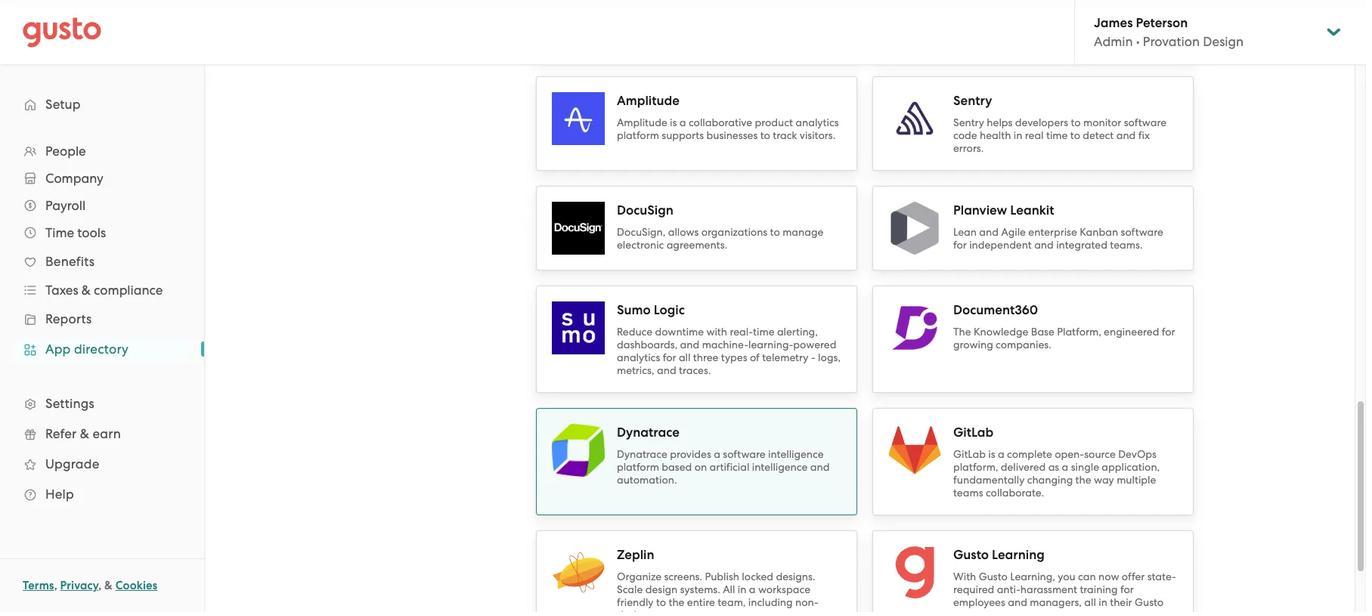 Task type: describe. For each thing, give the bounding box(es) containing it.
provides
[[670, 448, 712, 460]]

account.
[[954, 609, 996, 613]]

platform,
[[1058, 326, 1102, 338]]

1 vertical spatial intelligence
[[752, 461, 808, 473]]

engineered
[[1104, 326, 1160, 338]]

screens.
[[664, 571, 703, 583]]

three
[[693, 351, 719, 363]]

allows
[[668, 226, 699, 238]]

a for amplitude
[[680, 116, 686, 128]]

teams.
[[1111, 239, 1143, 251]]

reports
[[45, 312, 92, 327]]

base
[[1031, 326, 1055, 338]]

design
[[1204, 34, 1244, 49]]

of
[[750, 351, 760, 363]]

earn
[[93, 427, 121, 442]]

changing
[[1028, 474, 1073, 486]]

2 sentry from the top
[[954, 116, 985, 128]]

admin
[[1094, 34, 1133, 49]]

gitlab logo image
[[889, 424, 942, 477]]

delivered
[[1001, 461, 1046, 473]]

1 vertical spatial gusto
[[979, 571, 1008, 583]]

help
[[45, 487, 74, 502]]

refer & earn link
[[15, 421, 189, 448]]

software inside planview leankit lean and agile enterprise kanban software for independent and integrated teams.
[[1121, 226, 1164, 238]]

for inside planview leankit lean and agile enterprise kanban software for independent and integrated teams.
[[954, 239, 967, 251]]

organizations
[[702, 226, 768, 238]]

amplitude amplitude is a collaborative product analytics platform supports businesses to track visitors.
[[617, 93, 839, 141]]

docusign docusign, allows organizations to manage electronic agreements.
[[617, 202, 824, 251]]

zeplin
[[617, 547, 655, 563]]

tools
[[77, 225, 106, 241]]

required
[[954, 584, 995, 596]]

automation.
[[617, 474, 677, 486]]

teams
[[954, 487, 984, 499]]

a inside zeplin organize screens. publish locked designs. scale design systems. all in a workspace friendly to the entire team, including non- designers.
[[749, 584, 756, 596]]

on
[[695, 461, 707, 473]]

2 , from the left
[[98, 579, 102, 593]]

time inside sumo logic reduce downtime with real-time alerting, dashboards, and machine-learning-powered analytics for all three types of telemetry - logs, metrics, and traces.
[[753, 326, 775, 338]]

including
[[749, 596, 793, 608]]

gusto learning logo image
[[889, 546, 942, 599]]

design
[[646, 584, 678, 596]]

docusign logo image
[[552, 202, 605, 255]]

telemetry
[[763, 351, 809, 363]]

terms , privacy , & cookies
[[23, 579, 158, 593]]

planview leankit lean and agile enterprise kanban software for independent and integrated teams.
[[954, 202, 1164, 251]]

people
[[45, 144, 86, 159]]

company
[[45, 171, 103, 186]]

application,
[[1102, 461, 1160, 473]]

company button
[[15, 165, 189, 192]]

zeplin logo image
[[552, 546, 605, 599]]

time tools button
[[15, 219, 189, 247]]

gusto navigation element
[[0, 65, 204, 534]]

help link
[[15, 481, 189, 508]]

settings
[[45, 396, 94, 411]]

document360 the knowledge base platform, engineered for growing companies.
[[954, 302, 1176, 351]]

sumo logic reduce downtime with real-time alerting, dashboards, and machine-learning-powered analytics for all three types of telemetry - logs, metrics, and traces.
[[617, 302, 841, 376]]

1 amplitude from the top
[[617, 93, 680, 109]]

compliance
[[94, 283, 163, 298]]

gitlab gitlab is a complete open-source devops platform, delivered as a single application, fundamentally changing the way multiple teams collaborate.
[[954, 425, 1160, 499]]

developers
[[1016, 116, 1069, 128]]

powered
[[794, 338, 837, 351]]

kanban
[[1080, 226, 1119, 238]]

types
[[721, 351, 748, 363]]

upgrade link
[[15, 451, 189, 478]]

sumo
[[617, 302, 651, 318]]

all inside gusto learning with gusto learning, you can now offer state- required anti-harassment training for employees and managers, all in their gusto account.
[[1085, 596, 1097, 608]]

software inside dynatrace dynatrace provides a software intelligence platform based on artificial intelligence and automation.
[[723, 448, 766, 460]]

the inside gitlab gitlab is a complete open-source devops platform, delivered as a single application, fundamentally changing the way multiple teams collaborate.
[[1076, 474, 1092, 486]]

for inside document360 the knowledge base platform, engineered for growing companies.
[[1162, 326, 1176, 338]]

team,
[[718, 596, 746, 608]]

gusto learning with gusto learning, you can now offer state- required anti-harassment training for employees and managers, all in their gusto account.
[[954, 547, 1177, 613]]

in inside zeplin organize screens. publish locked designs. scale design systems. all in a workspace friendly to the entire team, including non- designers.
[[738, 584, 747, 596]]

anti-
[[997, 584, 1021, 596]]

errors.
[[954, 142, 984, 154]]

artificial
[[710, 461, 750, 473]]

you
[[1058, 571, 1076, 583]]

collaborate.
[[986, 487, 1045, 499]]

benefits link
[[15, 248, 189, 275]]

2 amplitude from the top
[[617, 116, 668, 128]]

platform inside amplitude amplitude is a collaborative product analytics platform supports businesses to track visitors.
[[617, 129, 659, 141]]

is for amplitude
[[670, 116, 677, 128]]

platform inside dynatrace dynatrace provides a software intelligence platform based on artificial intelligence and automation.
[[617, 461, 659, 473]]

refer
[[45, 427, 77, 442]]

systems.
[[680, 584, 721, 596]]

•
[[1137, 34, 1140, 49]]

supports
[[662, 129, 704, 141]]

cookies button
[[116, 577, 158, 595]]

friendly
[[617, 596, 654, 608]]

employees
[[954, 596, 1006, 608]]

open-
[[1055, 448, 1085, 460]]

document360 logo image
[[889, 301, 942, 354]]

zeplin organize screens. publish locked designs. scale design systems. all in a workspace friendly to the entire team, including non- designers.
[[617, 547, 819, 613]]

multiple
[[1117, 474, 1157, 486]]

sumo logic logo image
[[552, 301, 605, 354]]

metrics,
[[617, 364, 655, 376]]

taxes & compliance button
[[15, 277, 189, 304]]

sentry logo image
[[889, 94, 942, 143]]

cookies
[[116, 579, 158, 593]]

document360
[[954, 302, 1039, 318]]

logs,
[[818, 351, 841, 363]]



Task type: locate. For each thing, give the bounding box(es) containing it.
james
[[1094, 15, 1133, 31]]

for inside sumo logic reduce downtime with real-time alerting, dashboards, and machine-learning-powered analytics for all three types of telemetry - logs, metrics, and traces.
[[663, 351, 677, 363]]

in inside sentry sentry helps developers to monitor software code health in real time to detect and fix errors.
[[1014, 129, 1023, 141]]

analytics up metrics,
[[617, 351, 660, 363]]

0 vertical spatial time
[[1047, 129, 1068, 141]]

software up artificial
[[723, 448, 766, 460]]

, left cookies button
[[98, 579, 102, 593]]

traces.
[[679, 364, 711, 376]]

2 gitlab from the top
[[954, 448, 986, 460]]

home image
[[23, 17, 101, 47]]

0 vertical spatial is
[[670, 116, 677, 128]]

platform left supports
[[617, 129, 659, 141]]

track
[[773, 129, 797, 141]]

workspace
[[759, 584, 811, 596]]

0 horizontal spatial time
[[753, 326, 775, 338]]

a up artificial
[[714, 448, 721, 460]]

benefits
[[45, 254, 95, 269]]

designers.
[[617, 609, 666, 613]]

list containing people
[[0, 138, 204, 510]]

1 vertical spatial amplitude
[[617, 116, 668, 128]]

0 vertical spatial &
[[82, 283, 91, 298]]

1 horizontal spatial ,
[[98, 579, 102, 593]]

analytics inside sumo logic reduce downtime with real-time alerting, dashboards, and machine-learning-powered analytics for all three types of telemetry - logs, metrics, and traces.
[[617, 351, 660, 363]]

in down training at the right bottom
[[1099, 596, 1108, 608]]

0 vertical spatial dynatrace
[[617, 425, 680, 441]]

time tools
[[45, 225, 106, 241]]

a inside amplitude amplitude is a collaborative product analytics platform supports businesses to track visitors.
[[680, 116, 686, 128]]

& for earn
[[80, 427, 89, 442]]

list
[[0, 138, 204, 510]]

integrated
[[1057, 239, 1108, 251]]

1 vertical spatial platform
[[617, 461, 659, 473]]

single
[[1071, 461, 1100, 473]]

setup link
[[15, 91, 189, 118]]

in right the all
[[738, 584, 747, 596]]

0 vertical spatial all
[[679, 351, 691, 363]]

1 horizontal spatial analytics
[[796, 116, 839, 128]]

state-
[[1148, 571, 1177, 583]]

electronic
[[617, 239, 664, 251]]

sentry sentry helps developers to monitor software code health in real time to detect and fix errors.
[[954, 93, 1167, 154]]

scale
[[617, 584, 643, 596]]

0 horizontal spatial all
[[679, 351, 691, 363]]

harassment
[[1021, 584, 1078, 596]]

to down design
[[656, 596, 666, 608]]

agreements.
[[667, 239, 728, 251]]

real-
[[730, 326, 753, 338]]

product
[[755, 116, 793, 128]]

locked
[[742, 571, 774, 583]]

code
[[954, 129, 978, 141]]

managers,
[[1030, 596, 1082, 608]]

software inside sentry sentry helps developers to monitor software code health in real time to detect and fix errors.
[[1124, 116, 1167, 128]]

2 vertical spatial software
[[723, 448, 766, 460]]

2 vertical spatial &
[[104, 579, 113, 593]]

time inside sentry sentry helps developers to monitor software code health in real time to detect and fix errors.
[[1047, 129, 1068, 141]]

sentry up the helps
[[954, 93, 993, 109]]

detect
[[1083, 129, 1114, 141]]

payroll button
[[15, 192, 189, 219]]

1 horizontal spatial all
[[1085, 596, 1097, 608]]

& right taxes
[[82, 283, 91, 298]]

for down the lean
[[954, 239, 967, 251]]

& inside dropdown button
[[82, 283, 91, 298]]

planview leankit logo image
[[889, 202, 942, 255]]

fundamentally
[[954, 474, 1025, 486]]

dynatrace
[[617, 425, 680, 441], [617, 448, 668, 460]]

1 vertical spatial analytics
[[617, 351, 660, 363]]

is inside gitlab gitlab is a complete open-source devops platform, delivered as a single application, fundamentally changing the way multiple teams collaborate.
[[989, 448, 996, 460]]

gusto up with
[[954, 547, 989, 563]]

0 horizontal spatial ,
[[54, 579, 57, 593]]

peterson
[[1136, 15, 1188, 31]]

0 vertical spatial analytics
[[796, 116, 839, 128]]

1 horizontal spatial in
[[1014, 129, 1023, 141]]

the
[[954, 326, 972, 338]]

0 horizontal spatial in
[[738, 584, 747, 596]]

1 horizontal spatial is
[[989, 448, 996, 460]]

1 vertical spatial all
[[1085, 596, 1097, 608]]

gusto right their
[[1135, 596, 1164, 608]]

designs.
[[776, 571, 816, 583]]

1 vertical spatial software
[[1121, 226, 1164, 238]]

is up platform,
[[989, 448, 996, 460]]

training
[[1080, 584, 1118, 596]]

0 vertical spatial amplitude
[[617, 93, 680, 109]]

app directory
[[45, 342, 129, 357]]

0 vertical spatial gitlab
[[954, 425, 994, 441]]

0 vertical spatial software
[[1124, 116, 1167, 128]]

gusto up anti-
[[979, 571, 1008, 583]]

sentry up code
[[954, 116, 985, 128]]

2 platform from the top
[[617, 461, 659, 473]]

as
[[1049, 461, 1060, 473]]

to down product
[[761, 129, 771, 141]]

analytics
[[796, 116, 839, 128], [617, 351, 660, 363]]

1 dynatrace from the top
[[617, 425, 680, 441]]

1 horizontal spatial time
[[1047, 129, 1068, 141]]

0 vertical spatial intelligence
[[768, 448, 824, 460]]

1 horizontal spatial the
[[1076, 474, 1092, 486]]

1 vertical spatial gitlab
[[954, 448, 986, 460]]

complete
[[1007, 448, 1053, 460]]

and inside dynatrace dynatrace provides a software intelligence platform based on artificial intelligence and automation.
[[811, 461, 830, 473]]

a up delivered
[[998, 448, 1005, 460]]

0 horizontal spatial analytics
[[617, 351, 660, 363]]

the down design
[[669, 596, 685, 608]]

0 vertical spatial in
[[1014, 129, 1023, 141]]

a up supports
[[680, 116, 686, 128]]

all inside sumo logic reduce downtime with real-time alerting, dashboards, and machine-learning-powered analytics for all three types of telemetry - logs, metrics, and traces.
[[679, 351, 691, 363]]

in left real
[[1014, 129, 1023, 141]]

for right "engineered"
[[1162, 326, 1176, 338]]

to
[[1071, 116, 1081, 128], [761, 129, 771, 141], [1071, 129, 1081, 141], [770, 226, 780, 238], [656, 596, 666, 608]]

to inside zeplin organize screens. publish locked designs. scale design systems. all in a workspace friendly to the entire team, including non- designers.
[[656, 596, 666, 608]]

visitors.
[[800, 129, 836, 141]]

for inside gusto learning with gusto learning, you can now offer state- required anti-harassment training for employees and managers, all in their gusto account.
[[1121, 584, 1134, 596]]

settings link
[[15, 390, 189, 417]]

software up teams. in the right of the page
[[1121, 226, 1164, 238]]

, left privacy link
[[54, 579, 57, 593]]

dynatrace up based
[[617, 425, 680, 441]]

& for compliance
[[82, 283, 91, 298]]

0 vertical spatial gusto
[[954, 547, 989, 563]]

1 vertical spatial dynatrace
[[617, 448, 668, 460]]

payroll
[[45, 198, 86, 213]]

0 vertical spatial platform
[[617, 129, 659, 141]]

learning
[[992, 547, 1045, 563]]

provation
[[1143, 34, 1200, 49]]

a inside dynatrace dynatrace provides a software intelligence platform based on artificial intelligence and automation.
[[714, 448, 721, 460]]

to left 'detect'
[[1071, 129, 1081, 141]]

enterprise
[[1029, 226, 1078, 238]]

collaborative
[[689, 116, 753, 128]]

analytics up visitors.
[[796, 116, 839, 128]]

time
[[45, 225, 74, 241]]

and inside sentry sentry helps developers to monitor software code health in real time to detect and fix errors.
[[1117, 129, 1136, 141]]

for up their
[[1121, 584, 1134, 596]]

1 vertical spatial sentry
[[954, 116, 985, 128]]

learning,
[[1011, 571, 1056, 583]]

1 platform from the top
[[617, 129, 659, 141]]

the inside zeplin organize screens. publish locked designs. scale design systems. all in a workspace friendly to the entire team, including non- designers.
[[669, 596, 685, 608]]

1 vertical spatial the
[[669, 596, 685, 608]]

businesses
[[707, 129, 758, 141]]

in inside gusto learning with gusto learning, you can now offer state- required anti-harassment training for employees and managers, all in their gusto account.
[[1099, 596, 1108, 608]]

non-
[[796, 596, 819, 608]]

with
[[707, 326, 728, 338]]

dynatrace logo image
[[552, 424, 605, 477]]

agile
[[1002, 226, 1026, 238]]

app
[[45, 342, 71, 357]]

software up fix
[[1124, 116, 1167, 128]]

software
[[1124, 116, 1167, 128], [1121, 226, 1164, 238], [723, 448, 766, 460]]

is inside amplitude amplitude is a collaborative product analytics platform supports businesses to track visitors.
[[670, 116, 677, 128]]

refer & earn
[[45, 427, 121, 442]]

0 vertical spatial sentry
[[954, 93, 993, 109]]

for down dashboards,
[[663, 351, 677, 363]]

planview
[[954, 202, 1008, 218]]

1 sentry from the top
[[954, 93, 993, 109]]

1 vertical spatial time
[[753, 326, 775, 338]]

is for gitlab
[[989, 448, 996, 460]]

can
[[1079, 571, 1096, 583]]

devops
[[1119, 448, 1157, 460]]

is
[[670, 116, 677, 128], [989, 448, 996, 460]]

a for dynatrace
[[714, 448, 721, 460]]

to left "monitor"
[[1071, 116, 1081, 128]]

directory
[[74, 342, 129, 357]]

2 vertical spatial gusto
[[1135, 596, 1164, 608]]

in
[[1014, 129, 1023, 141], [738, 584, 747, 596], [1099, 596, 1108, 608]]

2 horizontal spatial in
[[1099, 596, 1108, 608]]

& left earn
[[80, 427, 89, 442]]

growing
[[954, 338, 994, 351]]

analytics inside amplitude amplitude is a collaborative product analytics platform supports businesses to track visitors.
[[796, 116, 839, 128]]

monitor
[[1084, 116, 1122, 128]]

the down single at the bottom of page
[[1076, 474, 1092, 486]]

to inside docusign docusign, allows organizations to manage electronic agreements.
[[770, 226, 780, 238]]

is up supports
[[670, 116, 677, 128]]

time down developers
[[1047, 129, 1068, 141]]

a down 'locked'
[[749, 584, 756, 596]]

1 vertical spatial &
[[80, 427, 89, 442]]

people button
[[15, 138, 189, 165]]

1 vertical spatial is
[[989, 448, 996, 460]]

platform
[[617, 129, 659, 141], [617, 461, 659, 473]]

amplitude logo image
[[552, 92, 605, 145]]

privacy
[[60, 579, 98, 593]]

knowledge
[[974, 326, 1029, 338]]

alerting,
[[777, 326, 818, 338]]

machine-
[[702, 338, 749, 351]]

a right as
[[1062, 461, 1069, 473]]

fix
[[1139, 129, 1150, 141]]

a for gitlab
[[998, 448, 1005, 460]]

app directory link
[[15, 336, 189, 363]]

the
[[1076, 474, 1092, 486], [669, 596, 685, 608]]

0 horizontal spatial is
[[670, 116, 677, 128]]

to left manage
[[770, 226, 780, 238]]

docusign
[[617, 202, 674, 218]]

1 , from the left
[[54, 579, 57, 593]]

platform up automation.
[[617, 461, 659, 473]]

helps
[[987, 116, 1013, 128]]

dynatrace dynatrace provides a software intelligence platform based on artificial intelligence and automation.
[[617, 425, 830, 486]]

dashboards,
[[617, 338, 678, 351]]

upgrade
[[45, 457, 99, 472]]

reports link
[[15, 306, 189, 333]]

docusign,
[[617, 226, 666, 238]]

a
[[680, 116, 686, 128], [714, 448, 721, 460], [998, 448, 1005, 460], [1062, 461, 1069, 473], [749, 584, 756, 596]]

and inside gusto learning with gusto learning, you can now offer state- required anti-harassment training for employees and managers, all in their gusto account.
[[1008, 596, 1028, 608]]

all up traces.
[[679, 351, 691, 363]]

0 vertical spatial the
[[1076, 474, 1092, 486]]

1 vertical spatial in
[[738, 584, 747, 596]]

1 gitlab from the top
[[954, 425, 994, 441]]

all down training at the right bottom
[[1085, 596, 1097, 608]]

2 dynatrace from the top
[[617, 448, 668, 460]]

& left cookies button
[[104, 579, 113, 593]]

dynatrace up automation.
[[617, 448, 668, 460]]

0 horizontal spatial the
[[669, 596, 685, 608]]

time up learning-
[[753, 326, 775, 338]]

to inside amplitude amplitude is a collaborative product analytics platform supports businesses to track visitors.
[[761, 129, 771, 141]]

2 vertical spatial in
[[1099, 596, 1108, 608]]



Task type: vqa. For each thing, say whether or not it's contained in the screenshot.
ADD
no



